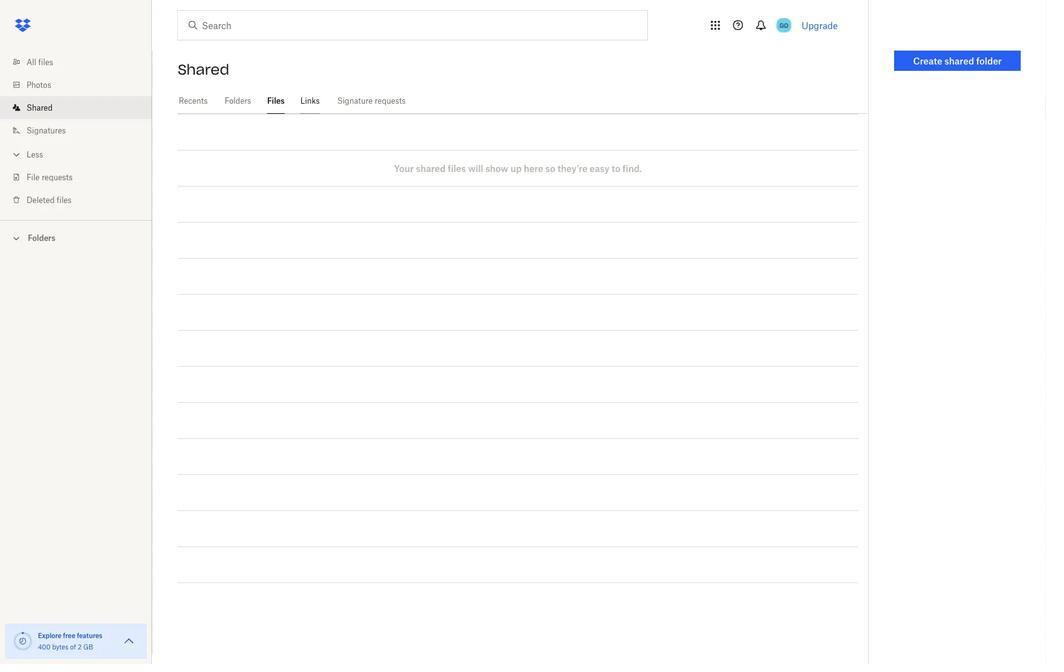 Task type: describe. For each thing, give the bounding box(es) containing it.
links
[[300, 96, 320, 106]]

signature
[[337, 96, 373, 106]]

bytes
[[52, 643, 68, 651]]

up
[[510, 163, 522, 174]]

show
[[485, 163, 508, 174]]

your
[[394, 163, 414, 174]]

file requests link
[[10, 166, 152, 189]]

create shared folder button
[[894, 51, 1021, 71]]

features
[[77, 632, 102, 640]]

shared for your
[[416, 163, 446, 174]]

explore
[[38, 632, 61, 640]]

links link
[[300, 89, 320, 112]]

shared for create
[[944, 55, 974, 66]]

folders inside tab list
[[225, 96, 251, 106]]

tab list containing recents
[[178, 89, 868, 114]]

files link
[[267, 89, 285, 112]]

explore free features 400 bytes of 2 gb
[[38, 632, 102, 651]]

files for all files
[[38, 57, 53, 67]]

files
[[267, 96, 285, 106]]

folders link
[[224, 89, 252, 112]]

deleted files link
[[10, 189, 152, 211]]

photos link
[[10, 73, 152, 96]]

find.
[[622, 163, 642, 174]]

2 horizontal spatial files
[[448, 163, 466, 174]]

dropbox image
[[10, 13, 35, 38]]

all files
[[27, 57, 53, 67]]

signature requests
[[337, 96, 406, 106]]

requests for file requests
[[42, 172, 73, 182]]

deleted files
[[27, 195, 72, 205]]

free
[[63, 632, 75, 640]]

less image
[[10, 148, 23, 161]]

recents link
[[178, 89, 209, 112]]



Task type: locate. For each thing, give the bounding box(es) containing it.
0 horizontal spatial files
[[38, 57, 53, 67]]

will
[[468, 163, 483, 174]]

1 horizontal spatial files
[[57, 195, 72, 205]]

1 horizontal spatial folders
[[225, 96, 251, 106]]

here
[[524, 163, 543, 174]]

all
[[27, 57, 36, 67]]

folder
[[976, 55, 1002, 66]]

requests right the file
[[42, 172, 73, 182]]

to
[[612, 163, 620, 174]]

your shared files will show up here so they're easy to find.
[[394, 163, 642, 174]]

folders left files on the top left
[[225, 96, 251, 106]]

files inside all files link
[[38, 57, 53, 67]]

signature requests link
[[335, 89, 408, 112]]

requests for signature requests
[[375, 96, 406, 106]]

1 vertical spatial shared
[[27, 103, 53, 112]]

tab list
[[178, 89, 868, 114]]

upgrade link
[[802, 20, 838, 31]]

folders down deleted
[[28, 234, 55, 243]]

file requests
[[27, 172, 73, 182]]

files left will
[[448, 163, 466, 174]]

create
[[913, 55, 942, 66]]

1 horizontal spatial shared
[[944, 55, 974, 66]]

files
[[38, 57, 53, 67], [448, 163, 466, 174], [57, 195, 72, 205]]

requests
[[375, 96, 406, 106], [42, 172, 73, 182]]

0 vertical spatial shared
[[944, 55, 974, 66]]

files inside deleted files link
[[57, 195, 72, 205]]

1 horizontal spatial requests
[[375, 96, 406, 106]]

they're
[[558, 163, 587, 174]]

shared link
[[10, 96, 152, 119]]

shared
[[944, 55, 974, 66], [416, 163, 446, 174]]

quota usage element
[[13, 632, 33, 652]]

easy
[[590, 163, 609, 174]]

of
[[70, 643, 76, 651]]

recents
[[179, 96, 208, 106]]

shared right 'your' on the left top of the page
[[416, 163, 446, 174]]

1 vertical spatial files
[[448, 163, 466, 174]]

shared up recents link
[[178, 61, 229, 78]]

signatures
[[27, 126, 66, 135]]

shared
[[178, 61, 229, 78], [27, 103, 53, 112]]

1 vertical spatial folders
[[28, 234, 55, 243]]

less
[[27, 150, 43, 159]]

folders
[[225, 96, 251, 106], [28, 234, 55, 243]]

files right deleted
[[57, 195, 72, 205]]

folders inside button
[[28, 234, 55, 243]]

files for deleted files
[[57, 195, 72, 205]]

folders button
[[0, 228, 152, 247]]

file
[[27, 172, 40, 182]]

requests right signature
[[375, 96, 406, 106]]

list
[[0, 43, 152, 220]]

so
[[545, 163, 555, 174]]

shared inside shared link
[[27, 103, 53, 112]]

0 vertical spatial files
[[38, 57, 53, 67]]

0 horizontal spatial shared
[[416, 163, 446, 174]]

shared list item
[[0, 96, 152, 119]]

0 horizontal spatial shared
[[27, 103, 53, 112]]

go button
[[774, 15, 794, 35]]

2 vertical spatial files
[[57, 195, 72, 205]]

0 vertical spatial requests
[[375, 96, 406, 106]]

0 vertical spatial folders
[[225, 96, 251, 106]]

Search in folder "Dropbox" text field
[[202, 18, 621, 32]]

signatures link
[[10, 119, 152, 142]]

0 horizontal spatial requests
[[42, 172, 73, 182]]

shared left 'folder'
[[944, 55, 974, 66]]

0 vertical spatial shared
[[178, 61, 229, 78]]

2
[[78, 643, 82, 651]]

shared down photos
[[27, 103, 53, 112]]

1 horizontal spatial shared
[[178, 61, 229, 78]]

0 horizontal spatial folders
[[28, 234, 55, 243]]

1 vertical spatial shared
[[416, 163, 446, 174]]

create shared folder
[[913, 55, 1002, 66]]

400
[[38, 643, 50, 651]]

files right 'all'
[[38, 57, 53, 67]]

upgrade
[[802, 20, 838, 31]]

photos
[[27, 80, 51, 90]]

go
[[779, 21, 788, 29]]

all files link
[[10, 51, 152, 73]]

gb
[[83, 643, 93, 651]]

shared inside 'button'
[[944, 55, 974, 66]]

1 vertical spatial requests
[[42, 172, 73, 182]]

deleted
[[27, 195, 55, 205]]

list containing all files
[[0, 43, 152, 220]]



Task type: vqa. For each thing, say whether or not it's contained in the screenshot.
top Shared
yes



